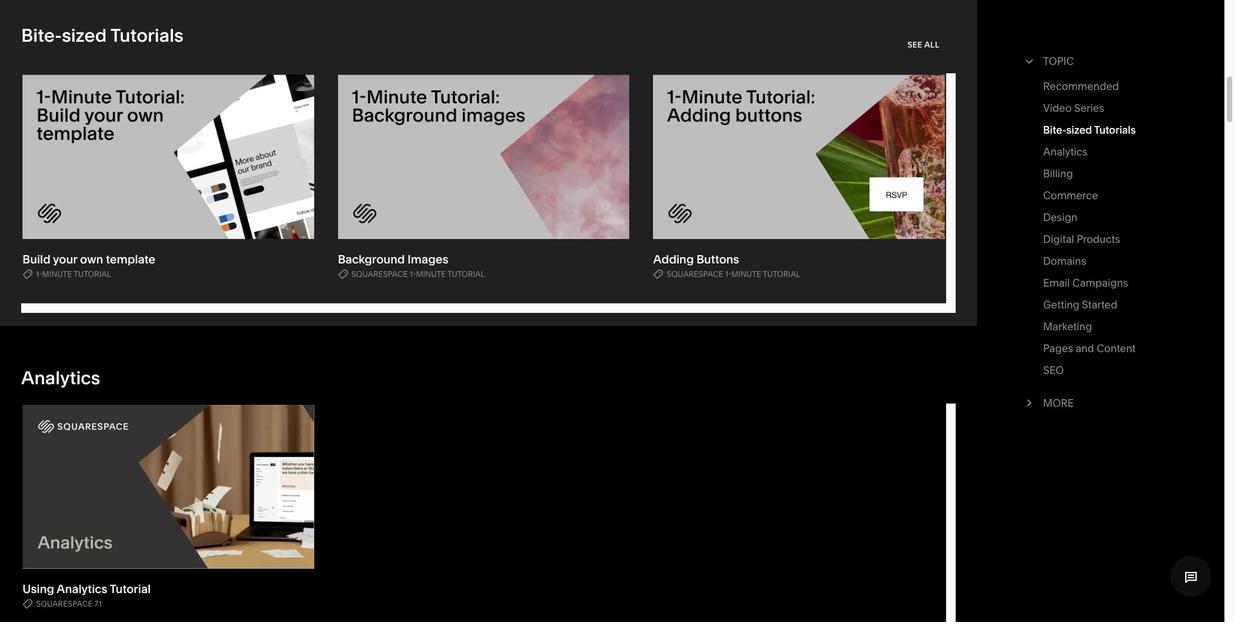 Task type: vqa. For each thing, say whether or not it's contained in the screenshot.
the rightmost BITE-SIZED TUTORIALS
yes



Task type: describe. For each thing, give the bounding box(es) containing it.
0 horizontal spatial bite-sized tutorials
[[21, 25, 184, 47]]

build
[[23, 252, 50, 267]]

recommended link
[[1044, 77, 1120, 99]]

series
[[1075, 102, 1105, 114]]

video series
[[1044, 102, 1105, 114]]

squarespace 1-minute tutorial for buttons
[[667, 269, 801, 279]]

pages and content
[[1044, 342, 1136, 355]]

background images
[[338, 252, 449, 267]]

getting started link
[[1044, 296, 1118, 318]]

and
[[1076, 342, 1095, 355]]

email campaigns
[[1044, 277, 1129, 289]]

domains link
[[1044, 252, 1087, 274]]

billing link
[[1044, 165, 1074, 187]]

squarespace for using
[[36, 599, 93, 609]]

billing
[[1044, 167, 1074, 180]]

content
[[1097, 342, 1136, 355]]

products
[[1077, 233, 1121, 246]]

analytics link
[[1044, 143, 1088, 165]]

1- for background
[[410, 269, 416, 279]]

0 vertical spatial tutorials
[[110, 25, 184, 47]]

more button
[[1023, 387, 1182, 419]]

getting started
[[1044, 298, 1118, 311]]

minute for adding buttons
[[732, 269, 762, 279]]

1-minute tutorial
[[36, 269, 111, 279]]

commerce
[[1044, 189, 1099, 202]]

own
[[80, 252, 103, 267]]

topic link
[[1044, 52, 1182, 70]]

more
[[1044, 397, 1075, 410]]

using
[[23, 582, 54, 597]]

squarespace 1-minute tutorial for images
[[352, 269, 485, 279]]

recommended
[[1044, 80, 1120, 93]]

getting
[[1044, 298, 1080, 311]]

0 vertical spatial analytics
[[1044, 145, 1088, 158]]

1 horizontal spatial tutorials
[[1095, 123, 1137, 136]]

1 1- from the left
[[36, 269, 42, 279]]

2 vertical spatial analytics
[[57, 582, 107, 597]]

squarespace for adding
[[667, 269, 724, 279]]

more link
[[1044, 394, 1182, 412]]

build your own template
[[23, 252, 156, 267]]

1 horizontal spatial bite-
[[1044, 123, 1067, 136]]

marketing
[[1044, 320, 1093, 333]]

digital products link
[[1044, 230, 1121, 252]]

images
[[408, 252, 449, 267]]

template
[[106, 252, 156, 267]]

1 vertical spatial analytics
[[21, 367, 100, 389]]

video
[[1044, 102, 1072, 114]]

email campaigns link
[[1044, 274, 1129, 296]]

started
[[1083, 298, 1118, 311]]

pages
[[1044, 342, 1074, 355]]

buttons
[[697, 252, 740, 267]]



Task type: locate. For each thing, give the bounding box(es) containing it.
see all button
[[908, 34, 956, 57]]

commerce link
[[1044, 187, 1099, 208]]

0 vertical spatial bite-sized tutorials
[[21, 25, 184, 47]]

1 squarespace 1-minute tutorial from the left
[[352, 269, 485, 279]]

1 horizontal spatial squarespace 1-minute tutorial
[[667, 269, 801, 279]]

1 vertical spatial bite-
[[1044, 123, 1067, 136]]

1-
[[36, 269, 42, 279], [410, 269, 416, 279], [726, 269, 732, 279]]

1 horizontal spatial minute
[[416, 269, 446, 279]]

tutorials
[[110, 25, 184, 47], [1095, 123, 1137, 136]]

domains
[[1044, 255, 1087, 268]]

0 horizontal spatial tutorials
[[110, 25, 184, 47]]

background
[[338, 252, 405, 267]]

squarespace for background
[[352, 269, 408, 279]]

0 horizontal spatial minute
[[42, 269, 72, 279]]

0 horizontal spatial squarespace
[[36, 599, 93, 609]]

2 squarespace 1-minute tutorial from the left
[[667, 269, 801, 279]]

1 horizontal spatial sized
[[1067, 123, 1093, 136]]

1- down buttons
[[726, 269, 732, 279]]

0 horizontal spatial 1-
[[36, 269, 42, 279]]

0 horizontal spatial squarespace 1-minute tutorial
[[352, 269, 485, 279]]

marketing link
[[1044, 318, 1093, 340]]

squarespace down adding buttons
[[667, 269, 724, 279]]

using analytics tutorial
[[23, 582, 151, 597]]

squarespace down background
[[352, 269, 408, 279]]

pages and content link
[[1044, 340, 1136, 361]]

1 vertical spatial sized
[[1067, 123, 1093, 136]]

0 horizontal spatial sized
[[62, 25, 107, 47]]

2 horizontal spatial squarespace
[[667, 269, 724, 279]]

0 vertical spatial sized
[[62, 25, 107, 47]]

bite-sized tutorials link
[[1044, 121, 1137, 143]]

1- down images
[[410, 269, 416, 279]]

squarespace
[[352, 269, 408, 279], [667, 269, 724, 279], [36, 599, 93, 609]]

squarespace 1-minute tutorial down images
[[352, 269, 485, 279]]

tutorial
[[74, 269, 111, 279], [448, 269, 485, 279], [763, 269, 801, 279], [110, 582, 151, 597]]

minute down images
[[416, 269, 446, 279]]

seo
[[1044, 364, 1065, 377]]

adding buttons
[[654, 252, 740, 267]]

bite-
[[21, 25, 62, 47], [1044, 123, 1067, 136]]

7.1
[[94, 599, 102, 609]]

topic button
[[1022, 45, 1182, 77]]

see all
[[908, 40, 940, 50]]

1- down build
[[36, 269, 42, 279]]

1 minute from the left
[[42, 269, 72, 279]]

seo link
[[1044, 361, 1065, 383]]

minute for background images
[[416, 269, 446, 279]]

1 horizontal spatial squarespace
[[352, 269, 408, 279]]

bite-sized tutorials
[[21, 25, 184, 47], [1044, 123, 1137, 136]]

1 horizontal spatial 1-
[[410, 269, 416, 279]]

digital
[[1044, 233, 1075, 246]]

email
[[1044, 277, 1071, 289]]

all
[[925, 40, 940, 50]]

adding
[[654, 252, 694, 267]]

sized
[[62, 25, 107, 47], [1067, 123, 1093, 136]]

2 minute from the left
[[416, 269, 446, 279]]

see
[[908, 40, 923, 50]]

3 minute from the left
[[732, 269, 762, 279]]

campaigns
[[1073, 277, 1129, 289]]

0 vertical spatial bite-
[[21, 25, 62, 47]]

2 horizontal spatial minute
[[732, 269, 762, 279]]

squarespace 1-minute tutorial
[[352, 269, 485, 279], [667, 269, 801, 279]]

sized inside bite-sized tutorials link
[[1067, 123, 1093, 136]]

1 vertical spatial tutorials
[[1095, 123, 1137, 136]]

1- for adding
[[726, 269, 732, 279]]

1 horizontal spatial bite-sized tutorials
[[1044, 123, 1137, 136]]

squarespace 1-minute tutorial down buttons
[[667, 269, 801, 279]]

squarespace 7.1
[[36, 599, 102, 609]]

design
[[1044, 211, 1078, 224]]

minute down your at the left of the page
[[42, 269, 72, 279]]

minute down buttons
[[732, 269, 762, 279]]

analytics
[[1044, 145, 1088, 158], [21, 367, 100, 389], [57, 582, 107, 597]]

0 horizontal spatial bite-
[[21, 25, 62, 47]]

topic
[[1044, 55, 1075, 68]]

digital products
[[1044, 233, 1121, 246]]

design link
[[1044, 208, 1078, 230]]

minute
[[42, 269, 72, 279], [416, 269, 446, 279], [732, 269, 762, 279]]

3 1- from the left
[[726, 269, 732, 279]]

2 horizontal spatial 1-
[[726, 269, 732, 279]]

squarespace down using analytics tutorial
[[36, 599, 93, 609]]

1 vertical spatial bite-sized tutorials
[[1044, 123, 1137, 136]]

your
[[53, 252, 77, 267]]

video series link
[[1044, 99, 1105, 121]]

2 1- from the left
[[410, 269, 416, 279]]



